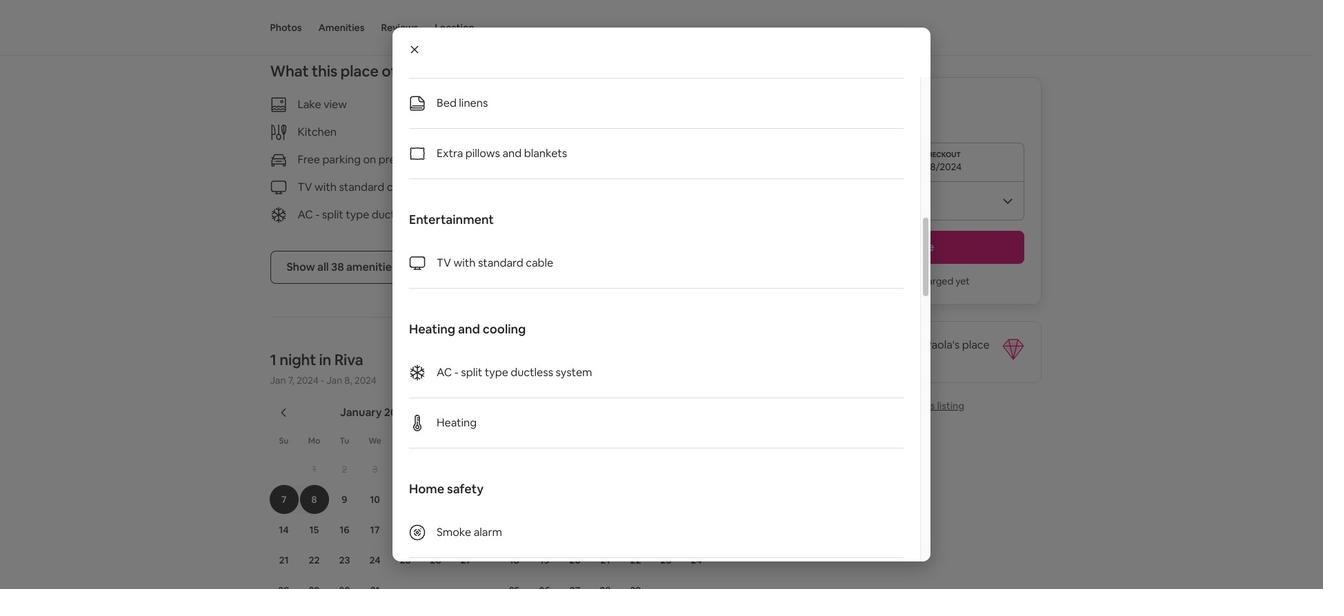 Task type: vqa. For each thing, say whether or not it's contained in the screenshot.


Task type: describe. For each thing, give the bounding box(es) containing it.
- inside the what this place offers dialog
[[455, 366, 459, 380]]

11 button
[[390, 486, 421, 515]]

offers
[[382, 61, 424, 81]]

fully
[[849, 352, 870, 366]]

show
[[287, 260, 315, 275]]

cooling
[[483, 322, 526, 337]]

1 horizontal spatial 2024
[[354, 375, 377, 387]]

0 vertical spatial 20 button
[[451, 516, 481, 545]]

26 button
[[421, 546, 451, 575]]

1 22 from the left
[[309, 555, 320, 567]]

wifi
[[529, 125, 549, 139]]

you won't be charged yet
[[857, 275, 970, 288]]

what this place offers dialog
[[393, 0, 931, 590]]

25
[[400, 555, 411, 567]]

parking
[[322, 152, 361, 167]]

2
[[342, 464, 347, 476]]

is
[[803, 352, 810, 366]]

what
[[270, 61, 309, 81]]

reserve
[[893, 240, 934, 255]]

6, tuesday, february 2024. available. select as check-in date. button
[[561, 486, 590, 515]]

you
[[857, 275, 874, 288]]

extra
[[437, 146, 463, 161]]

13 button
[[451, 486, 481, 515]]

2 24 button from the left
[[681, 546, 712, 575]]

2 21 from the left
[[601, 555, 610, 567]]

report this listing button
[[863, 400, 965, 413]]

4, sunday, february 2024. available. select as check-in date. button
[[500, 486, 529, 515]]

2024 inside calendar application
[[384, 406, 410, 420]]

1 23 from the left
[[339, 555, 350, 567]]

2 23 from the left
[[661, 555, 672, 567]]

0 horizontal spatial 18
[[400, 524, 410, 537]]

place for paola's
[[962, 338, 990, 353]]

0 horizontal spatial 18 button
[[390, 516, 421, 545]]

photos
[[270, 21, 302, 34]]

smoke alarm list
[[409, 509, 904, 590]]

su
[[279, 436, 289, 447]]

1 22 button from the left
[[299, 546, 329, 575]]

17 button
[[360, 516, 390, 545]]

tv inside the what this place offers dialog
[[437, 256, 451, 270]]

27
[[461, 555, 471, 567]]

alarm
[[474, 526, 502, 540]]

lake
[[298, 97, 321, 112]]

report this listing
[[885, 400, 965, 413]]

1 night in riva jan 7, 2024 - jan 8, 2024
[[270, 351, 377, 387]]

15 button
[[299, 516, 329, 545]]

ductless inside list
[[511, 366, 553, 380]]

standard inside the what this place offers dialog
[[478, 256, 523, 270]]

13, tuesday, february 2024. this day is only available for checkout. button
[[561, 516, 590, 545]]

24 for 1st 24 button
[[369, 555, 381, 567]]

location button
[[435, 0, 474, 55]]

free
[[298, 152, 320, 167]]

report
[[885, 400, 916, 413]]

0 horizontal spatial 2024
[[297, 375, 319, 387]]

with inside the what this place offers dialog
[[454, 256, 476, 270]]

7 button
[[269, 486, 299, 515]]

3 button
[[360, 455, 390, 484]]

this for report
[[919, 400, 935, 413]]

premises
[[379, 152, 425, 167]]

13
[[461, 494, 471, 506]]

on
[[363, 152, 376, 167]]

ac - split type ductless system inside list
[[437, 366, 592, 380]]

won't
[[876, 275, 901, 288]]

1 vertical spatial 18 button
[[499, 546, 530, 575]]

15, thursday, february 2024. unavailable button
[[621, 516, 650, 545]]

1 vertical spatial 20
[[569, 555, 581, 567]]

booked.
[[872, 352, 914, 366]]

place for this
[[340, 61, 379, 81]]

0 horizontal spatial tv with standard cable
[[298, 180, 414, 195]]

cable inside the what this place offers dialog
[[526, 256, 553, 270]]

pillows
[[466, 146, 500, 161]]

7,
[[288, 375, 295, 387]]

7
[[281, 494, 287, 506]]

home safety
[[409, 482, 484, 497]]

5, monday, february 2024. available. select as check-in date. button
[[530, 486, 559, 515]]

show all 38 amenities
[[287, 260, 397, 275]]

reviews button
[[381, 0, 418, 55]]

12
[[431, 494, 441, 506]]

17, saturday, february 2024. unavailable button
[[682, 516, 711, 545]]

kitchen
[[298, 125, 337, 139]]

1 button
[[299, 455, 329, 484]]

27 button
[[451, 546, 481, 575]]

10
[[370, 494, 380, 506]]

list containing ac - split type ductless system
[[409, 348, 904, 449]]

smoke
[[437, 526, 471, 540]]

2 23 button from the left
[[651, 546, 681, 575]]

2 22 button from the left
[[621, 546, 651, 575]]

0 horizontal spatial with
[[315, 180, 337, 195]]

night
[[280, 351, 316, 370]]

split inside the what this place offers dialog
[[461, 366, 482, 380]]

2, friday, february 2024. available. select as check-in date. button
[[652, 455, 681, 484]]

all
[[317, 260, 329, 275]]

1 jan from the left
[[270, 375, 286, 387]]

home
[[409, 482, 444, 497]]

reserve button
[[803, 231, 1025, 264]]

2 22 from the left
[[630, 555, 641, 567]]

0 horizontal spatial ac
[[298, 208, 313, 222]]

0 vertical spatial split
[[322, 208, 343, 222]]

0 horizontal spatial -
[[316, 208, 320, 222]]

photos button
[[270, 0, 302, 55]]

extra pillows and blankets
[[437, 146, 567, 161]]

in
[[319, 351, 331, 370]]

14
[[279, 524, 289, 537]]

17
[[370, 524, 380, 537]]

entertainment
[[409, 212, 494, 228]]

9 button
[[329, 486, 360, 515]]

heating for heating and cooling
[[409, 322, 455, 337]]

24 for 2nd 24 button from left
[[691, 555, 702, 567]]

2 21 button from the left
[[590, 546, 621, 575]]

14 button
[[269, 516, 299, 545]]

1 vertical spatial 20 button
[[560, 546, 590, 575]]

pool
[[529, 152, 551, 167]]

11
[[401, 494, 410, 506]]

2 jan from the left
[[327, 375, 342, 387]]

19 for bottom 19 button
[[540, 555, 550, 567]]

view
[[324, 97, 347, 112]]



Task type: locate. For each thing, give the bounding box(es) containing it.
1 vertical spatial ductless
[[511, 366, 553, 380]]

1 horizontal spatial cable
[[526, 256, 553, 270]]

this for what
[[312, 61, 337, 81]]

0 horizontal spatial system
[[417, 208, 453, 222]]

1, thursday, february 2024. available. select as check-in date. button
[[621, 455, 650, 484]]

1 vertical spatial tv with standard cable
[[437, 256, 553, 270]]

0 horizontal spatial jan
[[270, 375, 286, 387]]

22 button
[[299, 546, 329, 575], [621, 546, 651, 575]]

24 button left 25
[[360, 546, 390, 575]]

blankets
[[524, 146, 567, 161]]

1 vertical spatial split
[[461, 366, 482, 380]]

18
[[400, 524, 410, 537], [509, 555, 519, 567]]

and left cooling
[[458, 322, 480, 337]]

1 horizontal spatial 19 button
[[530, 546, 560, 575]]

0 vertical spatial 20
[[460, 524, 472, 537]]

charged
[[917, 275, 954, 288]]

1 vertical spatial 19 button
[[530, 546, 560, 575]]

0 horizontal spatial this
[[312, 61, 337, 81]]

this
[[312, 61, 337, 81], [919, 400, 935, 413]]

heating
[[409, 322, 455, 337], [437, 416, 477, 431]]

ductless down cooling
[[511, 366, 553, 380]]

split up the "38"
[[322, 208, 343, 222]]

1 vertical spatial cable
[[526, 256, 553, 270]]

21 down 14, wednesday, february 2024. unavailable button on the left bottom of the page
[[601, 555, 610, 567]]

free parking on premises
[[298, 152, 425, 167]]

0 vertical spatial 19 button
[[421, 516, 451, 545]]

and inside list
[[503, 146, 522, 161]]

1 vertical spatial and
[[458, 322, 480, 337]]

23 button
[[329, 546, 360, 575], [651, 546, 681, 575]]

standard
[[339, 180, 384, 195], [478, 256, 523, 270]]

19 down the 12, monday, february 2024. available. select as check-in date. button
[[540, 555, 550, 567]]

0 horizontal spatial split
[[322, 208, 343, 222]]

21 button down 14 button
[[269, 546, 299, 575]]

tv down entertainment
[[437, 256, 451, 270]]

2 horizontal spatial 2024
[[384, 406, 410, 420]]

0 vertical spatial tv with standard cable
[[298, 180, 414, 195]]

1 vertical spatial standard
[[478, 256, 523, 270]]

10 button
[[360, 486, 390, 515]]

tv down free
[[298, 180, 312, 195]]

8, thursday, february 2024. available. select as check-in date. button
[[621, 486, 650, 515]]

0 vertical spatial 1
[[270, 351, 277, 370]]

yet
[[956, 275, 970, 288]]

ac - split type ductless system
[[298, 208, 453, 222], [437, 366, 592, 380]]

location
[[435, 21, 474, 34]]

2 24 from the left
[[691, 555, 702, 567]]

19
[[431, 524, 441, 537], [540, 555, 550, 567]]

0 horizontal spatial 21 button
[[269, 546, 299, 575]]

2 horizontal spatial -
[[455, 366, 459, 380]]

3, saturday, february 2024. available. select as check-in date. button
[[682, 455, 711, 484]]

amenities
[[318, 21, 365, 34]]

1 vertical spatial type
[[485, 366, 508, 380]]

2024
[[297, 375, 319, 387], [354, 375, 377, 387], [384, 406, 410, 420]]

0 horizontal spatial 20
[[460, 524, 472, 537]]

1 21 button from the left
[[269, 546, 299, 575]]

3
[[372, 464, 378, 476]]

9
[[342, 494, 347, 506]]

paola's
[[926, 338, 960, 353]]

0 horizontal spatial 20 button
[[451, 516, 481, 545]]

1 horizontal spatial 23 button
[[651, 546, 681, 575]]

18 right 17 button
[[400, 524, 410, 537]]

0 vertical spatial ductless
[[372, 208, 414, 222]]

this left listing
[[919, 400, 935, 413]]

0 horizontal spatial 23 button
[[329, 546, 360, 575]]

1 horizontal spatial standard
[[478, 256, 523, 270]]

20 button up 27 button
[[451, 516, 481, 545]]

14, wednesday, february 2024. unavailable button
[[591, 516, 620, 545]]

19 button down the 12, monday, february 2024. available. select as check-in date. button
[[530, 546, 560, 575]]

1 vertical spatial tv
[[437, 256, 451, 270]]

1 horizontal spatial 18 button
[[499, 546, 530, 575]]

1 horizontal spatial system
[[556, 366, 592, 380]]

be
[[903, 275, 915, 288]]

january
[[340, 406, 382, 420]]

cable
[[387, 180, 414, 195], [526, 256, 553, 270]]

19 button
[[421, 516, 451, 545], [530, 546, 560, 575]]

1 inside button
[[312, 464, 316, 476]]

type up amenities at the left
[[346, 208, 369, 222]]

0 horizontal spatial 22 button
[[299, 546, 329, 575]]

0 vertical spatial tv
[[298, 180, 312, 195]]

standard down entertainment
[[478, 256, 523, 270]]

23 down '16, friday, february 2024. unavailable' button
[[661, 555, 672, 567]]

1 24 from the left
[[369, 555, 381, 567]]

0 horizontal spatial type
[[346, 208, 369, 222]]

show all 38 amenities button
[[270, 251, 414, 284]]

24 button
[[360, 546, 390, 575], [681, 546, 712, 575]]

1 23 button from the left
[[329, 546, 360, 575]]

list
[[409, 0, 904, 179], [409, 348, 904, 449]]

split down heating and cooling
[[461, 366, 482, 380]]

0 vertical spatial with
[[315, 180, 337, 195]]

list containing bed linens
[[409, 0, 904, 179]]

0 vertical spatial 18
[[400, 524, 410, 537]]

1 vertical spatial list
[[409, 348, 904, 449]]

1 horizontal spatial ac
[[437, 366, 452, 380]]

with down entertainment
[[454, 256, 476, 270]]

tv with standard cable down free parking on premises
[[298, 180, 414, 195]]

1 list from the top
[[409, 0, 904, 179]]

0 vertical spatial ac
[[298, 208, 313, 222]]

0 horizontal spatial 24 button
[[360, 546, 390, 575]]

19 button down 12 button
[[421, 516, 451, 545]]

th
[[400, 436, 410, 447]]

8,
[[344, 375, 352, 387]]

1 horizontal spatial tv with standard cable
[[437, 256, 553, 270]]

1 vertical spatial ac
[[437, 366, 452, 380]]

1 horizontal spatial 1
[[312, 464, 316, 476]]

ac inside list
[[437, 366, 452, 380]]

place inside carla paola's place is usually fully booked.
[[962, 338, 990, 353]]

21 button down 14, wednesday, february 2024. unavailable button on the left bottom of the page
[[590, 546, 621, 575]]

0 vertical spatial 18 button
[[390, 516, 421, 545]]

- down in at the left bottom of the page
[[321, 375, 324, 387]]

20 button down 13, tuesday, february 2024. this day is only available for checkout. button
[[560, 546, 590, 575]]

10, saturday, february 2024. available. select as check-in date. button
[[682, 486, 711, 515]]

2024 up the th
[[384, 406, 410, 420]]

amenities button
[[318, 0, 365, 55]]

0 vertical spatial standard
[[339, 180, 384, 195]]

ac - split type ductless system down cooling
[[437, 366, 592, 380]]

15
[[310, 524, 319, 537]]

smoke alarm
[[437, 526, 502, 540]]

1 horizontal spatial with
[[454, 256, 476, 270]]

12 button
[[421, 486, 451, 515]]

0 horizontal spatial 19 button
[[421, 516, 451, 545]]

tu
[[340, 436, 349, 447]]

1 horizontal spatial 23
[[661, 555, 672, 567]]

- inside 1 night in riva jan 7, 2024 - jan 8, 2024
[[321, 375, 324, 387]]

9, friday, february 2024. available. select as check-in date. button
[[652, 486, 681, 515]]

heating for heating
[[437, 416, 477, 431]]

1 horizontal spatial -
[[321, 375, 324, 387]]

18 button down alarm
[[499, 546, 530, 575]]

2024 right 8,
[[354, 375, 377, 387]]

0 horizontal spatial 21
[[279, 555, 289, 567]]

21 down 14
[[279, 555, 289, 567]]

5, friday, january 2024. available. there is a 1 night minimum stay requirement. select as check-in date. button
[[421, 455, 450, 484]]

place up view
[[340, 61, 379, 81]]

0 horizontal spatial 23
[[339, 555, 350, 567]]

2024 right 7, on the bottom left of the page
[[297, 375, 319, 387]]

0 vertical spatial 19
[[431, 524, 441, 537]]

reviews
[[381, 21, 418, 34]]

1 left night
[[270, 351, 277, 370]]

20
[[460, 524, 472, 537], [569, 555, 581, 567]]

21 button
[[269, 546, 299, 575], [590, 546, 621, 575]]

12, monday, february 2024. available. select as check-in date. button
[[530, 516, 559, 545]]

1 vertical spatial system
[[556, 366, 592, 380]]

1 horizontal spatial place
[[962, 338, 990, 353]]

1 horizontal spatial 24
[[691, 555, 702, 567]]

tv with standard cable inside the what this place offers dialog
[[437, 256, 553, 270]]

19 for the top 19 button
[[431, 524, 441, 537]]

0 vertical spatial cable
[[387, 180, 414, 195]]

19 down the 12
[[431, 524, 441, 537]]

24 button down 17, saturday, february 2024. unavailable button
[[681, 546, 712, 575]]

tv with standard cable down entertainment
[[437, 256, 553, 270]]

23 button down '16, friday, february 2024. unavailable' button
[[651, 546, 681, 575]]

1 vertical spatial place
[[962, 338, 990, 353]]

tv with standard cable
[[298, 180, 414, 195], [437, 256, 553, 270]]

what this place offers
[[270, 61, 424, 81]]

- down heating and cooling
[[455, 366, 459, 380]]

18 button
[[390, 516, 421, 545], [499, 546, 530, 575]]

1 21 from the left
[[279, 555, 289, 567]]

1 vertical spatial this
[[919, 400, 935, 413]]

place right paola's
[[962, 338, 990, 353]]

with
[[315, 180, 337, 195], [454, 256, 476, 270]]

0 vertical spatial list
[[409, 0, 904, 179]]

0 horizontal spatial ductless
[[372, 208, 414, 222]]

1 horizontal spatial 24 button
[[681, 546, 712, 575]]

1 inside 1 night in riva jan 7, 2024 - jan 8, 2024
[[270, 351, 277, 370]]

amenities
[[346, 260, 397, 275]]

0 vertical spatial ac - split type ductless system
[[298, 208, 453, 222]]

16
[[340, 524, 350, 537]]

24 left 25
[[369, 555, 381, 567]]

0 vertical spatial type
[[346, 208, 369, 222]]

bed
[[437, 96, 457, 110]]

8 button
[[299, 486, 329, 515]]

linens
[[459, 96, 488, 110]]

carla
[[897, 338, 923, 353]]

2 list from the top
[[409, 348, 904, 449]]

24 down 17, saturday, february 2024. unavailable button
[[691, 555, 702, 567]]

1 horizontal spatial 21 button
[[590, 546, 621, 575]]

safety
[[447, 482, 484, 497]]

january 2024
[[340, 406, 410, 420]]

ac up show
[[298, 208, 313, 222]]

0 horizontal spatial and
[[458, 322, 480, 337]]

0 vertical spatial heating
[[409, 322, 455, 337]]

ductless down premises
[[372, 208, 414, 222]]

standard down free parking on premises
[[339, 180, 384, 195]]

0 horizontal spatial 22
[[309, 555, 320, 567]]

listing
[[937, 400, 965, 413]]

0 vertical spatial system
[[417, 208, 453, 222]]

24
[[369, 555, 381, 567], [691, 555, 702, 567]]

0 horizontal spatial 19
[[431, 524, 441, 537]]

1 vertical spatial 1
[[312, 464, 316, 476]]

23 button down 16 on the bottom left of page
[[329, 546, 360, 575]]

with down the parking
[[315, 180, 337, 195]]

1 24 button from the left
[[360, 546, 390, 575]]

riva
[[334, 351, 363, 370]]

22 down 15 button
[[309, 555, 320, 567]]

1 horizontal spatial 18
[[509, 555, 519, 567]]

1 horizontal spatial 20
[[569, 555, 581, 567]]

1 horizontal spatial 22
[[630, 555, 641, 567]]

1 horizontal spatial and
[[503, 146, 522, 161]]

this up lake view
[[312, 61, 337, 81]]

1 for 1
[[312, 464, 316, 476]]

2 button
[[329, 455, 360, 484]]

1 vertical spatial 18
[[509, 555, 519, 567]]

0 vertical spatial this
[[312, 61, 337, 81]]

22 button down 15 button
[[299, 546, 329, 575]]

jan
[[270, 375, 286, 387], [327, 375, 342, 387]]

22 down 15, thursday, february 2024. unavailable button
[[630, 555, 641, 567]]

0 horizontal spatial 24
[[369, 555, 381, 567]]

mo
[[308, 436, 320, 447]]

1 horizontal spatial jan
[[327, 375, 342, 387]]

1 horizontal spatial 22 button
[[621, 546, 651, 575]]

ac down heating and cooling
[[437, 366, 452, 380]]

jan left 7, on the bottom left of the page
[[270, 375, 286, 387]]

7, wednesday, february 2024. available. select as check-in date. button
[[591, 486, 620, 515]]

type
[[346, 208, 369, 222], [485, 366, 508, 380]]

20 down 13, tuesday, february 2024. this day is only available for checkout. button
[[569, 555, 581, 567]]

jan left 8,
[[327, 375, 342, 387]]

18 right 27 button
[[509, 555, 519, 567]]

usually
[[812, 352, 847, 366]]

16 button
[[329, 516, 360, 545]]

1/8/2024 button
[[803, 143, 1025, 181]]

lake view
[[298, 97, 347, 112]]

18 button down 11 'button'
[[390, 516, 421, 545]]

1 horizontal spatial 20 button
[[560, 546, 590, 575]]

and left the pool in the top left of the page
[[503, 146, 522, 161]]

26
[[430, 555, 441, 567]]

heating and cooling
[[409, 322, 526, 337]]

38
[[331, 260, 344, 275]]

0 horizontal spatial tv
[[298, 180, 312, 195]]

type down cooling
[[485, 366, 508, 380]]

split
[[322, 208, 343, 222], [461, 366, 482, 380]]

1 vertical spatial heating
[[437, 416, 477, 431]]

1/8/2024
[[922, 161, 962, 173]]

bed linens
[[437, 96, 488, 110]]

calendar application
[[254, 391, 1184, 590]]

16, friday, february 2024. unavailable button
[[652, 516, 681, 545]]

22 button down 15, thursday, february 2024. unavailable button
[[621, 546, 651, 575]]

8
[[311, 494, 317, 506]]

type inside list
[[485, 366, 508, 380]]

1 horizontal spatial ductless
[[511, 366, 553, 380]]

23 down 16 on the bottom left of page
[[339, 555, 350, 567]]

and
[[503, 146, 522, 161], [458, 322, 480, 337]]

place
[[340, 61, 379, 81], [962, 338, 990, 353]]

system inside the what this place offers dialog
[[556, 366, 592, 380]]

- up 'all'
[[316, 208, 320, 222]]

1 down mo
[[312, 464, 316, 476]]

1 horizontal spatial 19
[[540, 555, 550, 567]]

1 for 1 night in riva jan 7, 2024 - jan 8, 2024
[[270, 351, 277, 370]]

1 horizontal spatial this
[[919, 400, 935, 413]]

20 left alarm
[[460, 524, 472, 537]]

1 vertical spatial with
[[454, 256, 476, 270]]

1 horizontal spatial tv
[[437, 256, 451, 270]]

ac - split type ductless system up amenities at the left
[[298, 208, 453, 222]]

0 vertical spatial place
[[340, 61, 379, 81]]

1 horizontal spatial split
[[461, 366, 482, 380]]



